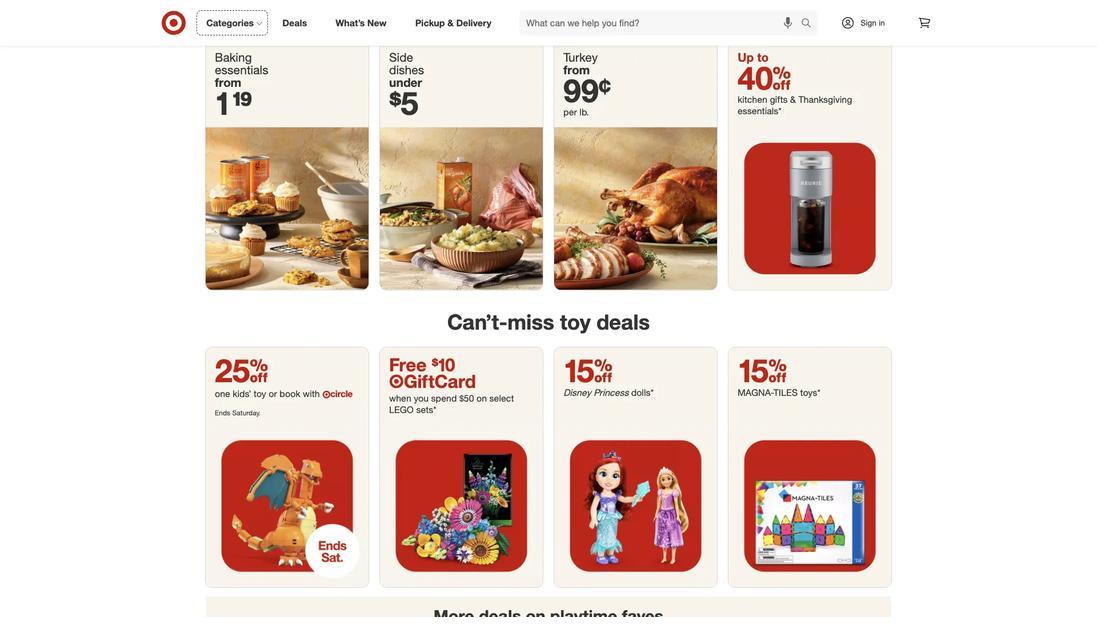 Task type: vqa. For each thing, say whether or not it's contained in the screenshot.
5 inside 'link'
no



Task type: describe. For each thing, give the bounding box(es) containing it.
one
[[215, 388, 230, 399]]

book
[[280, 388, 300, 399]]

free $10 ¬giftcard when you spend $50 on select lego sets*
[[389, 354, 514, 416]]

kitchen
[[738, 94, 767, 105]]

¬giftcard
[[389, 371, 476, 393]]

baking
[[215, 50, 252, 65]]

dish up for less image
[[206, 0, 891, 33]]

baking essentials from
[[215, 50, 268, 90]]

pickup
[[415, 17, 445, 28]]

pickup & delivery
[[415, 17, 491, 28]]

spend
[[431, 393, 457, 404]]

with
[[303, 388, 320, 399]]

princess dolls*
[[594, 387, 654, 398]]

search button
[[796, 10, 823, 38]]

15 for 15
[[563, 351, 613, 390]]

sets*
[[416, 404, 437, 416]]

up
[[738, 50, 754, 65]]

can't-
[[447, 309, 508, 335]]

search
[[796, 18, 823, 29]]

circle
[[330, 388, 353, 399]]

in
[[879, 18, 885, 28]]

free
[[389, 354, 427, 376]]

& inside 'link'
[[447, 17, 454, 28]]

tiles
[[774, 387, 798, 398]]

up to
[[738, 50, 769, 65]]

What can we help you find? suggestions appear below search field
[[519, 10, 804, 35]]

from inside the turkey from
[[563, 63, 590, 77]]

categories
[[206, 17, 254, 28]]

you
[[414, 393, 429, 404]]

per
[[563, 107, 577, 118]]

sign
[[861, 18, 877, 28]]

kitchen gifts & thanksgiving essentials*
[[738, 94, 852, 117]]

on
[[477, 393, 487, 404]]

per lb.
[[563, 107, 589, 118]]

magna-
[[738, 387, 774, 398]]

select
[[489, 393, 514, 404]]

from inside baking essentials from
[[215, 75, 241, 90]]

miss
[[508, 309, 554, 335]]

princess
[[594, 387, 629, 398]]

or
[[269, 388, 277, 399]]

kids'
[[233, 388, 251, 399]]

lego
[[389, 404, 414, 416]]

toy for deals
[[560, 309, 591, 335]]

side dishes under
[[389, 50, 424, 90]]

dishes
[[389, 63, 424, 77]]

ends saturday image
[[206, 425, 369, 588]]

categories link
[[197, 10, 268, 35]]

pickup & delivery link
[[406, 10, 506, 35]]



Task type: locate. For each thing, give the bounding box(es) containing it.
40
[[738, 58, 791, 97]]

thanksgiving
[[799, 94, 852, 105]]

carousel region
[[206, 597, 891, 617]]

1 19
[[215, 83, 252, 122]]

what's new link
[[326, 10, 401, 35]]

& inside kitchen gifts & thanksgiving essentials*
[[790, 94, 796, 105]]

can't-miss toy deals
[[447, 309, 650, 335]]

toy
[[560, 309, 591, 335], [254, 388, 266, 399]]

deals link
[[273, 10, 321, 35]]

lb.
[[580, 107, 589, 118]]

1 horizontal spatial 15
[[738, 351, 787, 390]]

0 vertical spatial &
[[447, 17, 454, 28]]

$10
[[432, 354, 455, 376]]

one kids' toy or book with
[[215, 388, 322, 399]]

disney
[[563, 387, 591, 398]]

deals
[[597, 309, 650, 335]]

toy right "miss"
[[560, 309, 591, 335]]

0 horizontal spatial &
[[447, 17, 454, 28]]

new
[[367, 17, 387, 28]]

15 for 15 magna-tiles toys*
[[738, 351, 787, 390]]

gifts
[[770, 94, 788, 105]]

to
[[757, 50, 769, 65]]

delivery
[[456, 17, 491, 28]]

saturday.
[[232, 409, 261, 417]]

99¢
[[563, 71, 611, 110]]

essentials
[[215, 63, 268, 77]]

sign in
[[861, 18, 885, 28]]

0 vertical spatial toy
[[560, 309, 591, 335]]

1 horizontal spatial &
[[790, 94, 796, 105]]

under
[[389, 75, 422, 90]]

what's new
[[336, 17, 387, 28]]

turkey from
[[563, 50, 598, 77]]

when
[[389, 393, 411, 404]]

from
[[563, 63, 590, 77], [215, 75, 241, 90]]

25
[[215, 351, 268, 390]]

ends saturday.
[[215, 409, 261, 417]]

2 15 from the left
[[738, 351, 787, 390]]

0 horizontal spatial from
[[215, 75, 241, 90]]

$50
[[459, 393, 474, 404]]

essentials*
[[738, 106, 782, 117]]

side
[[389, 50, 413, 65]]

&
[[447, 17, 454, 28], [790, 94, 796, 105]]

turkey
[[563, 50, 598, 65]]

15
[[563, 351, 613, 390], [738, 351, 787, 390]]

19
[[232, 83, 252, 122]]

toy left or at the bottom left of page
[[254, 388, 266, 399]]

1 15 from the left
[[563, 351, 613, 390]]

toy for or
[[254, 388, 266, 399]]

0 horizontal spatial 15
[[563, 351, 613, 390]]

& right gifts on the top
[[790, 94, 796, 105]]

1
[[215, 83, 232, 122]]

1 horizontal spatial from
[[563, 63, 590, 77]]

15 magna-tiles toys*
[[738, 351, 821, 398]]

dolls*
[[631, 387, 654, 398]]

ends
[[215, 409, 230, 417]]

toys*
[[800, 387, 821, 398]]

15 inside 15 magna-tiles toys*
[[738, 351, 787, 390]]

deals
[[282, 17, 307, 28]]

sign in link
[[831, 10, 903, 35]]

1 horizontal spatial toy
[[560, 309, 591, 335]]

0 horizontal spatial toy
[[254, 388, 266, 399]]

1 vertical spatial &
[[790, 94, 796, 105]]

& right "pickup"
[[447, 17, 454, 28]]

what's
[[336, 17, 365, 28]]

1 vertical spatial toy
[[254, 388, 266, 399]]

$5
[[389, 83, 418, 122]]



